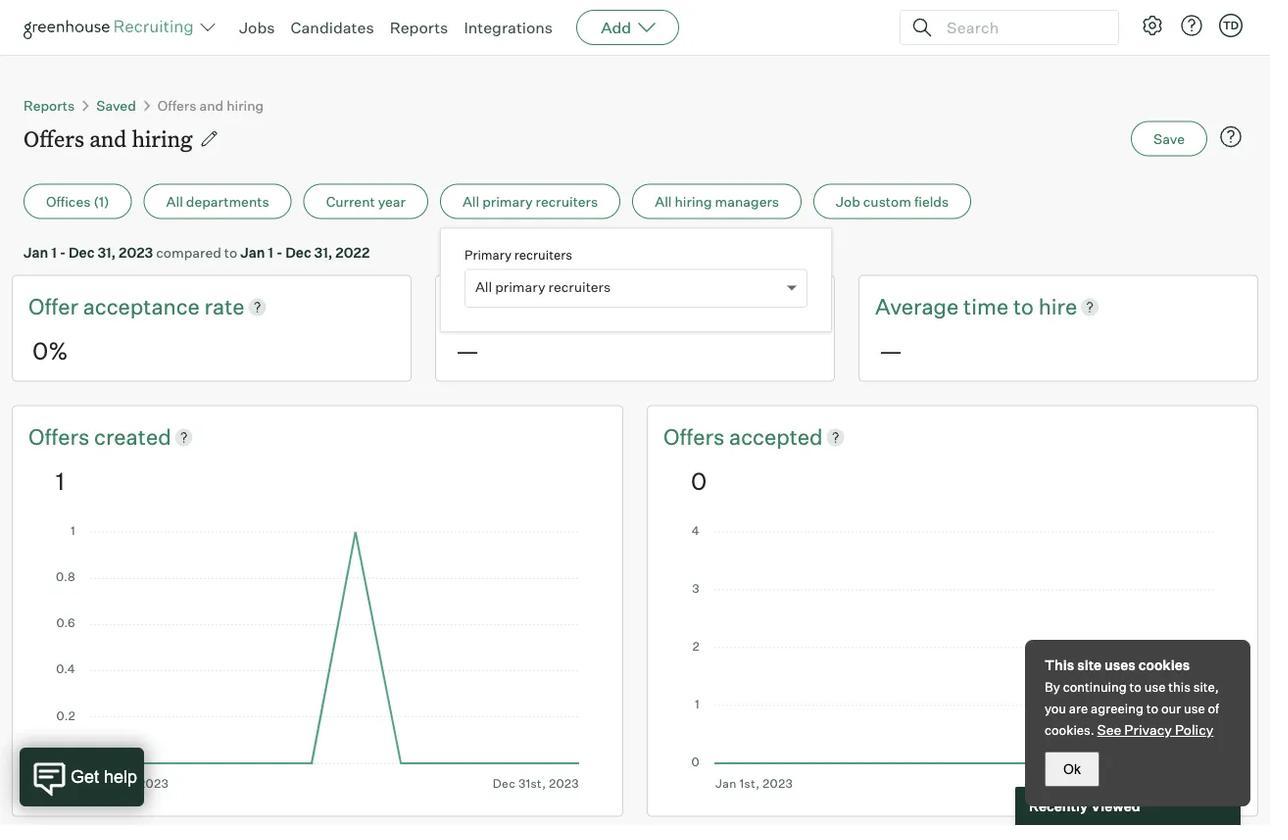 Task type: locate. For each thing, give the bounding box(es) containing it.
primary up primary recruiters
[[483, 193, 533, 210]]

xychart image for 0
[[691, 527, 1215, 791]]

jan down 'departments'
[[240, 244, 265, 261]]

1 offers link from the left
[[28, 422, 94, 452]]

0 horizontal spatial average time to
[[452, 293, 615, 320]]

1
[[51, 244, 57, 261], [268, 244, 274, 261], [56, 466, 64, 496]]

all
[[166, 193, 183, 210], [463, 193, 480, 210], [655, 193, 672, 210], [475, 278, 492, 295]]

0 vertical spatial and
[[199, 97, 224, 114]]

privacy
[[1125, 722, 1172, 739]]

recruiters left "fill" at the top of page
[[549, 278, 611, 295]]

0 horizontal spatial to link
[[590, 292, 615, 322]]

2 time link from the left
[[964, 292, 1014, 322]]

2 jan from the left
[[240, 244, 265, 261]]

1 horizontal spatial time link
[[964, 292, 1014, 322]]

time left hire
[[964, 293, 1009, 320]]

to
[[224, 244, 237, 261], [590, 293, 611, 320], [1014, 293, 1034, 320], [1130, 679, 1142, 695], [1147, 701, 1159, 717]]

departments
[[186, 193, 269, 210]]

time link left hire link
[[964, 292, 1014, 322]]

average link for fill
[[452, 292, 540, 322]]

2023
[[119, 244, 153, 261]]

reports for 'reports' link to the right
[[390, 18, 448, 37]]

current year button
[[304, 184, 428, 219]]

1 to link from the left
[[590, 292, 615, 322]]

2 vertical spatial recruiters
[[549, 278, 611, 295]]

0 horizontal spatial average
[[452, 293, 536, 320]]

jan
[[24, 244, 48, 261], [240, 244, 265, 261]]

use left of
[[1184, 701, 1205, 717]]

all departments
[[166, 193, 269, 210]]

1 horizontal spatial -
[[276, 244, 283, 261]]

offers link up 0
[[664, 422, 729, 452]]

save
[[1154, 130, 1185, 147]]

1 xychart image from the left
[[56, 527, 579, 791]]

add button
[[577, 10, 680, 45]]

offer
[[28, 293, 78, 320]]

0 horizontal spatial -
[[60, 244, 66, 261]]

td
[[1223, 19, 1239, 32]]

by
[[1045, 679, 1061, 695]]

offers
[[158, 97, 196, 114], [24, 124, 84, 153], [28, 423, 94, 450], [664, 423, 729, 450]]

0 vertical spatial hiring
[[227, 97, 264, 114]]

—
[[456, 336, 479, 365], [879, 336, 903, 365]]

reports right candidates
[[390, 18, 448, 37]]

and
[[199, 97, 224, 114], [89, 124, 127, 153]]

1 — from the left
[[456, 336, 479, 365]]

0 vertical spatial primary
[[483, 193, 533, 210]]

this site uses cookies
[[1045, 657, 1190, 674]]

are
[[1069, 701, 1089, 717]]

0 horizontal spatial jan
[[24, 244, 48, 261]]

1 jan from the left
[[24, 244, 48, 261]]

reports link left saved link
[[24, 97, 75, 114]]

to link
[[590, 292, 615, 322], [1014, 292, 1039, 322]]

1 horizontal spatial dec
[[286, 244, 311, 261]]

average link
[[452, 292, 540, 322], [875, 292, 964, 322]]

1 dec from the left
[[69, 244, 95, 261]]

cookies
[[1139, 657, 1190, 674]]

0 horizontal spatial offers link
[[28, 422, 94, 452]]

integrations link
[[464, 18, 553, 37]]

offers and hiring down saved link
[[24, 124, 193, 153]]

0%
[[32, 336, 68, 365]]

reports link right candidates
[[390, 18, 448, 37]]

1 horizontal spatial average link
[[875, 292, 964, 322]]

0 horizontal spatial xychart image
[[56, 527, 579, 791]]

hiring
[[227, 97, 264, 114], [132, 124, 193, 153], [675, 193, 712, 210]]

primary
[[483, 193, 533, 210], [495, 278, 546, 295]]

offer link
[[28, 292, 83, 322]]

time left "fill" at the top of page
[[540, 293, 585, 320]]

average
[[452, 293, 536, 320], [875, 293, 959, 320]]

2 — from the left
[[879, 336, 903, 365]]

1 average link from the left
[[452, 292, 540, 322]]

hiring down jobs link
[[227, 97, 264, 114]]

2 to link from the left
[[1014, 292, 1039, 322]]

- down offices
[[60, 244, 66, 261]]

managers
[[715, 193, 779, 210]]

compared
[[156, 244, 221, 261]]

all primary recruiters down primary recruiters
[[475, 278, 611, 295]]

31,
[[97, 244, 116, 261], [314, 244, 333, 261]]

xychart image
[[56, 527, 579, 791], [691, 527, 1215, 791]]

recruiters
[[536, 193, 598, 210], [515, 247, 572, 263], [549, 278, 611, 295]]

1 vertical spatial reports
[[24, 97, 75, 114]]

0 horizontal spatial time link
[[540, 292, 590, 322]]

2 31, from the left
[[314, 244, 333, 261]]

0 vertical spatial reports link
[[390, 18, 448, 37]]

accepted
[[729, 423, 823, 450]]

hiring left the managers on the top of page
[[675, 193, 712, 210]]

job custom fields
[[836, 193, 949, 210]]

2 vertical spatial hiring
[[675, 193, 712, 210]]

1 time from the left
[[540, 293, 585, 320]]

31, left 2023 on the top
[[97, 244, 116, 261]]

average time to for fill
[[452, 293, 615, 320]]

to down uses
[[1130, 679, 1142, 695]]

1 vertical spatial and
[[89, 124, 127, 153]]

offers and hiring up "edit" image
[[158, 97, 264, 114]]

0 horizontal spatial hiring
[[132, 124, 193, 153]]

1 horizontal spatial —
[[879, 336, 903, 365]]

1 average from the left
[[452, 293, 536, 320]]

job custom fields button
[[814, 184, 972, 219]]

0 vertical spatial reports
[[390, 18, 448, 37]]

offers link down 0%
[[28, 422, 94, 452]]

0
[[691, 466, 707, 496]]

all for all primary recruiters button in the left top of the page
[[463, 193, 480, 210]]

agreeing
[[1091, 701, 1144, 717]]

0 horizontal spatial time
[[540, 293, 585, 320]]

use down cookies
[[1145, 679, 1166, 695]]

0 horizontal spatial —
[[456, 336, 479, 365]]

1 horizontal spatial to link
[[1014, 292, 1039, 322]]

and down saved link
[[89, 124, 127, 153]]

1 vertical spatial reports link
[[24, 97, 75, 114]]

all left 'departments'
[[166, 193, 183, 210]]

hire link
[[1039, 292, 1078, 322]]

1 horizontal spatial time
[[964, 293, 1009, 320]]

td button
[[1220, 14, 1243, 37]]

time link for fill
[[540, 292, 590, 322]]

1 horizontal spatial average
[[875, 293, 959, 320]]

td button
[[1216, 10, 1247, 41]]

primary recruiters
[[465, 247, 572, 263]]

offers link for 0
[[664, 422, 729, 452]]

continuing
[[1063, 679, 1127, 695]]

average for hire
[[875, 293, 959, 320]]

- left 2022
[[276, 244, 283, 261]]

all hiring managers
[[655, 193, 779, 210]]

site
[[1078, 657, 1102, 674]]

you
[[1045, 701, 1067, 717]]

— for hire
[[879, 336, 903, 365]]

1 - from the left
[[60, 244, 66, 261]]

2 average from the left
[[875, 293, 959, 320]]

0 vertical spatial all primary recruiters
[[463, 193, 598, 210]]

time for hire
[[964, 293, 1009, 320]]

0 horizontal spatial reports link
[[24, 97, 75, 114]]

1 horizontal spatial jan
[[240, 244, 265, 261]]

0 horizontal spatial reports
[[24, 97, 75, 114]]

fill
[[615, 293, 639, 320]]

31, left 2022
[[314, 244, 333, 261]]

offers right "saved" at top
[[158, 97, 196, 114]]

time link
[[540, 292, 590, 322], [964, 292, 1014, 322]]

1 time link from the left
[[540, 292, 590, 322]]

use
[[1145, 679, 1166, 695], [1184, 701, 1205, 717]]

1 horizontal spatial xychart image
[[691, 527, 1215, 791]]

primary inside button
[[483, 193, 533, 210]]

reports left saved link
[[24, 97, 75, 114]]

acceptance link
[[83, 292, 205, 322]]

recruiters up primary recruiters
[[536, 193, 598, 210]]

-
[[60, 244, 66, 261], [276, 244, 283, 261]]

0 horizontal spatial 31,
[[97, 244, 116, 261]]

0 horizontal spatial use
[[1145, 679, 1166, 695]]

1 horizontal spatial reports link
[[390, 18, 448, 37]]

0 horizontal spatial average link
[[452, 292, 540, 322]]

created
[[94, 423, 171, 450]]

of
[[1208, 701, 1220, 717]]

hire
[[1039, 293, 1078, 320]]

dec left 2022
[[286, 244, 311, 261]]

all primary recruiters up primary recruiters
[[463, 193, 598, 210]]

dec
[[69, 244, 95, 261], [286, 244, 311, 261]]

1 vertical spatial all primary recruiters
[[475, 278, 611, 295]]

dec down offices (1) button
[[69, 244, 95, 261]]

offers link
[[28, 422, 94, 452], [664, 422, 729, 452]]

and up "edit" image
[[199, 97, 224, 114]]

hiring left "edit" image
[[132, 124, 193, 153]]

0 horizontal spatial dec
[[69, 244, 95, 261]]

jobs link
[[239, 18, 275, 37]]

0 vertical spatial recruiters
[[536, 193, 598, 210]]

1 horizontal spatial use
[[1184, 701, 1205, 717]]

xychart image for 1
[[56, 527, 579, 791]]

all left the managers on the top of page
[[655, 193, 672, 210]]

average time to
[[452, 293, 615, 320], [875, 293, 1039, 320]]

primary down primary recruiters
[[495, 278, 546, 295]]

primary
[[465, 247, 512, 263]]

our
[[1162, 701, 1182, 717]]

1 horizontal spatial and
[[199, 97, 224, 114]]

to link for hire
[[1014, 292, 1039, 322]]

1 average time to from the left
[[452, 293, 615, 320]]

time for fill
[[540, 293, 585, 320]]

1 horizontal spatial 31,
[[314, 244, 333, 261]]

time link for hire
[[964, 292, 1014, 322]]

reports
[[390, 18, 448, 37], [24, 97, 75, 114]]

2 xychart image from the left
[[691, 527, 1215, 791]]

1 horizontal spatial offers link
[[664, 422, 729, 452]]

2 average link from the left
[[875, 292, 964, 322]]

offers and hiring
[[158, 97, 264, 114], [24, 124, 193, 153]]

offices (1)
[[46, 193, 109, 210]]

see privacy policy
[[1098, 722, 1214, 739]]

2 average time to from the left
[[875, 293, 1039, 320]]

2 time from the left
[[964, 293, 1009, 320]]

2 offers link from the left
[[664, 422, 729, 452]]

1 horizontal spatial reports
[[390, 18, 448, 37]]

all up primary
[[463, 193, 480, 210]]

2 horizontal spatial hiring
[[675, 193, 712, 210]]

reports for the bottom 'reports' link
[[24, 97, 75, 114]]

1 horizontal spatial hiring
[[227, 97, 264, 114]]

this
[[1169, 679, 1191, 695]]

recruiters down all primary recruiters button in the left top of the page
[[515, 247, 572, 263]]

1 horizontal spatial average time to
[[875, 293, 1039, 320]]

see privacy policy link
[[1098, 722, 1214, 739]]

reports link
[[390, 18, 448, 37], [24, 97, 75, 114]]

jan up offer
[[24, 244, 48, 261]]

time link left "fill" link
[[540, 292, 590, 322]]



Task type: vqa. For each thing, say whether or not it's contained in the screenshot.
CURRENT COMPANY
no



Task type: describe. For each thing, give the bounding box(es) containing it.
fill link
[[615, 292, 639, 322]]

offices (1) button
[[24, 184, 132, 219]]

offices
[[46, 193, 91, 210]]

recently
[[1029, 798, 1088, 815]]

current
[[326, 193, 375, 210]]

cookies.
[[1045, 723, 1095, 738]]

0 vertical spatial offers and hiring
[[158, 97, 264, 114]]

1 vertical spatial recruiters
[[515, 247, 572, 263]]

jan 1 - dec 31, 2023 compared to jan 1 - dec 31, 2022
[[24, 244, 370, 261]]

this
[[1045, 657, 1075, 674]]

1 vertical spatial primary
[[495, 278, 546, 295]]

2022
[[336, 244, 370, 261]]

policy
[[1175, 722, 1214, 739]]

1 vertical spatial hiring
[[132, 124, 193, 153]]

to left hire
[[1014, 293, 1034, 320]]

offers and hiring link
[[158, 97, 264, 114]]

saved link
[[96, 97, 136, 114]]

uses
[[1105, 657, 1136, 674]]

greenhouse recruiting image
[[24, 16, 200, 39]]

custom
[[864, 193, 912, 210]]

to left our
[[1147, 701, 1159, 717]]

jobs
[[239, 18, 275, 37]]

configure image
[[1141, 14, 1165, 37]]

2 - from the left
[[276, 244, 283, 261]]

fields
[[915, 193, 949, 210]]

recruiters inside button
[[536, 193, 598, 210]]

2 dec from the left
[[286, 244, 311, 261]]

average time to for hire
[[875, 293, 1039, 320]]

all hiring managers button
[[633, 184, 802, 219]]

0 vertical spatial use
[[1145, 679, 1166, 695]]

recently viewed
[[1029, 798, 1141, 815]]

edit image
[[200, 129, 219, 149]]

saved
[[96, 97, 136, 114]]

to right compared
[[224, 244, 237, 261]]

job
[[836, 193, 861, 210]]

offers down 0%
[[28, 423, 94, 450]]

1 vertical spatial use
[[1184, 701, 1205, 717]]

offers up offices
[[24, 124, 84, 153]]

average for fill
[[452, 293, 536, 320]]

accepted link
[[729, 422, 823, 452]]

all for the all hiring managers button
[[655, 193, 672, 210]]

ok
[[1064, 762, 1081, 777]]

to link for fill
[[590, 292, 615, 322]]

(1)
[[94, 193, 109, 210]]

rate
[[205, 293, 245, 320]]

all for the all departments button
[[166, 193, 183, 210]]

integrations
[[464, 18, 553, 37]]

1 31, from the left
[[97, 244, 116, 261]]

add
[[601, 18, 632, 37]]

all down primary
[[475, 278, 492, 295]]

candidates
[[291, 18, 374, 37]]

candidates link
[[291, 18, 374, 37]]

— for fill
[[456, 336, 479, 365]]

faq image
[[1220, 125, 1243, 149]]

offers link for 1
[[28, 422, 94, 452]]

site,
[[1194, 679, 1219, 695]]

save button
[[1131, 121, 1208, 156]]

Search text field
[[942, 13, 1101, 42]]

all primary recruiters button
[[440, 184, 621, 219]]

year
[[378, 193, 406, 210]]

offers up 0
[[664, 423, 729, 450]]

current year
[[326, 193, 406, 210]]

all departments button
[[144, 184, 292, 219]]

average link for hire
[[875, 292, 964, 322]]

all primary recruiters inside button
[[463, 193, 598, 210]]

acceptance
[[83, 293, 200, 320]]

by continuing to use this site, you are agreeing to our use of cookies.
[[1045, 679, 1220, 738]]

to left "fill" at the top of page
[[590, 293, 611, 320]]

see
[[1098, 722, 1122, 739]]

1 vertical spatial offers and hiring
[[24, 124, 193, 153]]

rate link
[[205, 292, 245, 322]]

offer acceptance
[[28, 293, 205, 320]]

created link
[[94, 422, 171, 452]]

ok button
[[1045, 752, 1100, 787]]

hiring inside button
[[675, 193, 712, 210]]

viewed
[[1091, 798, 1141, 815]]

0 horizontal spatial and
[[89, 124, 127, 153]]



